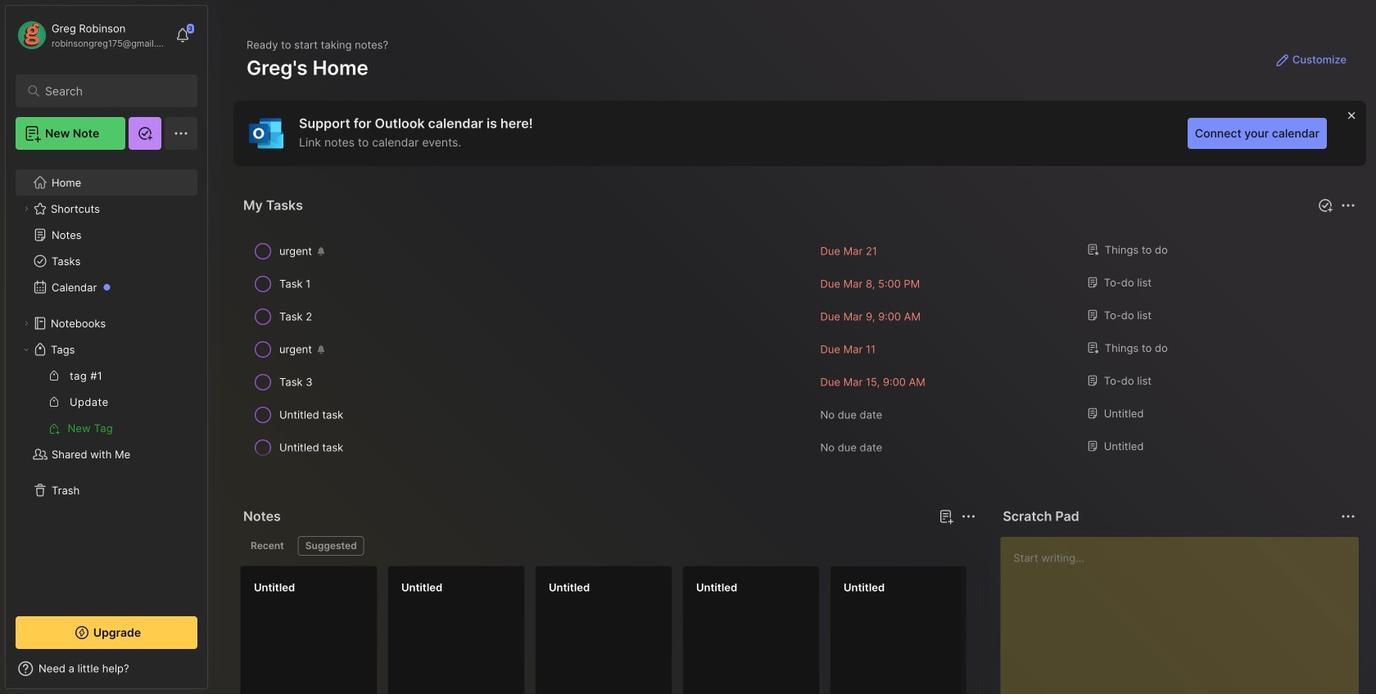 Task type: vqa. For each thing, say whether or not it's contained in the screenshot.
the rightmost tab
yes



Task type: locate. For each thing, give the bounding box(es) containing it.
0 horizontal spatial more actions image
[[959, 507, 978, 527]]

row group
[[240, 235, 1360, 464], [240, 566, 1376, 695]]

click to collapse image
[[207, 664, 219, 684]]

1 horizontal spatial tab
[[298, 537, 364, 556]]

2 tab from the left
[[298, 537, 364, 556]]

1 horizontal spatial more actions image
[[1338, 507, 1358, 527]]

0 vertical spatial row group
[[240, 235, 1360, 464]]

tree
[[6, 160, 207, 602]]

2 row group from the top
[[240, 566, 1376, 695]]

more actions image
[[1338, 196, 1358, 215]]

1 row group from the top
[[240, 235, 1360, 464]]

new task image
[[1317, 197, 1333, 214]]

group
[[16, 363, 197, 441]]

More actions field
[[1337, 194, 1360, 217], [957, 505, 980, 528], [1337, 505, 1360, 528]]

tab list
[[243, 537, 973, 556]]

more actions image
[[959, 507, 978, 527], [1338, 507, 1358, 527]]

1 tab from the left
[[243, 537, 291, 556]]

0 horizontal spatial tab
[[243, 537, 291, 556]]

1 more actions image from the left
[[959, 507, 978, 527]]

1 vertical spatial row group
[[240, 566, 1376, 695]]

expand notebooks image
[[21, 319, 31, 328]]

None search field
[[45, 81, 176, 101]]

Start writing… text field
[[1013, 537, 1358, 695]]

tab
[[243, 537, 291, 556], [298, 537, 364, 556]]



Task type: describe. For each thing, give the bounding box(es) containing it.
WHAT'S NEW field
[[6, 656, 207, 682]]

Account field
[[16, 19, 167, 52]]

expand tags image
[[21, 345, 31, 355]]

Search text field
[[45, 84, 176, 99]]

2 more actions image from the left
[[1338, 507, 1358, 527]]

tree inside main element
[[6, 160, 207, 602]]

main element
[[0, 0, 213, 695]]

group inside tree
[[16, 363, 197, 441]]

none search field inside main element
[[45, 81, 176, 101]]



